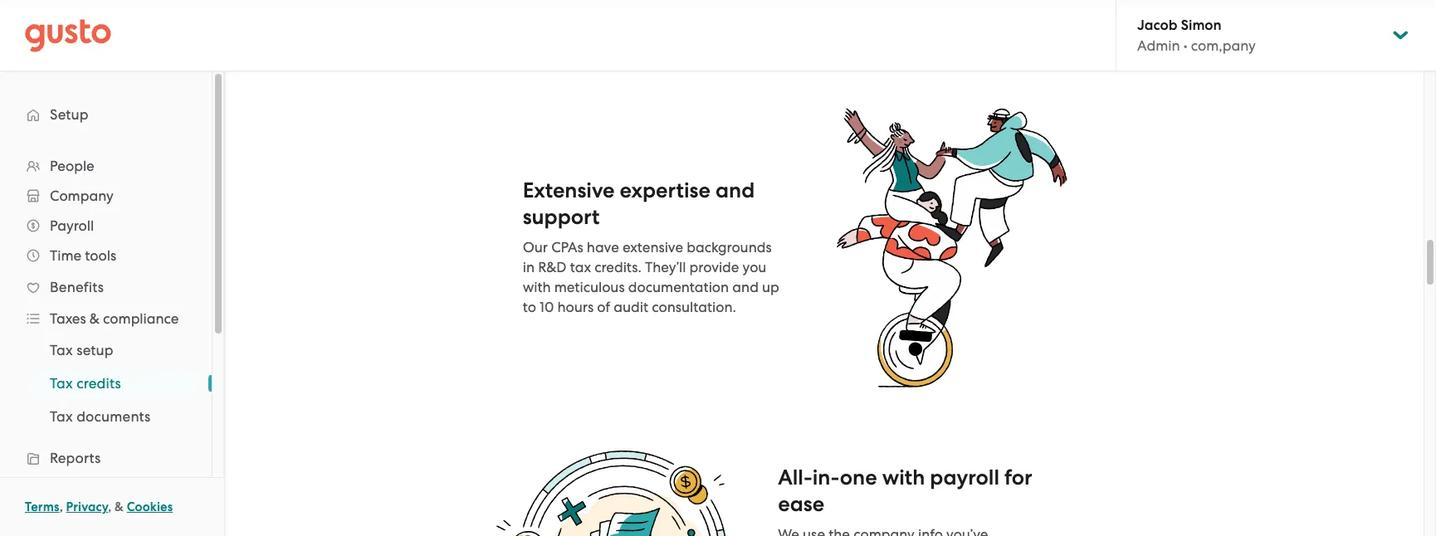 Task type: locate. For each thing, give the bounding box(es) containing it.
and down you
[[733, 279, 759, 296]]

with
[[523, 279, 551, 296], [882, 465, 925, 491]]

tax setup link
[[30, 335, 195, 365]]

tax for tax documents
[[50, 408, 73, 425]]

tax for tax credits
[[50, 375, 73, 392]]

audit
[[614, 299, 649, 316]]

3 tax from the top
[[50, 408, 73, 425]]

one
[[840, 465, 877, 491]]

& inside dropdown button
[[90, 311, 100, 327]]

with inside all-in-one with payroll for ease
[[882, 465, 925, 491]]

payroll
[[50, 218, 94, 234]]

ease
[[778, 491, 825, 517]]

1 , from the left
[[59, 500, 63, 515]]

extensive
[[523, 178, 615, 203]]

tax down taxes
[[50, 342, 73, 359]]

tax
[[50, 342, 73, 359], [50, 375, 73, 392], [50, 408, 73, 425]]

tax down tax credits
[[50, 408, 73, 425]]

2 tax from the top
[[50, 375, 73, 392]]

0 vertical spatial and
[[716, 178, 755, 203]]

benefits
[[50, 279, 104, 296]]

0 horizontal spatial with
[[523, 279, 551, 296]]

2 vertical spatial tax
[[50, 408, 73, 425]]

people button
[[17, 151, 195, 181]]

, left privacy
[[59, 500, 63, 515]]

1 list from the top
[[0, 151, 212, 536]]

with up to
[[523, 279, 551, 296]]

extensive expertise and support
[[523, 178, 755, 230]]

reports
[[50, 450, 101, 467]]

•
[[1184, 37, 1188, 54]]

1 horizontal spatial ,
[[108, 500, 112, 515]]

company button
[[17, 181, 195, 211]]

reports link
[[17, 443, 195, 473]]

tax credits
[[50, 375, 121, 392]]

in-
[[813, 465, 840, 491]]

you
[[743, 259, 767, 276]]

0 vertical spatial &
[[90, 311, 100, 327]]

, left cookies button
[[108, 500, 112, 515]]

tools
[[85, 247, 116, 264]]

backgrounds
[[687, 239, 772, 256]]

& left cookies button
[[115, 500, 124, 515]]

1 vertical spatial and
[[733, 279, 759, 296]]

benefits link
[[17, 272, 195, 302]]

1 vertical spatial tax
[[50, 375, 73, 392]]

support
[[523, 204, 600, 230]]

compliance
[[103, 311, 179, 327]]

1 horizontal spatial with
[[882, 465, 925, 491]]

and inside extensive expertise and support
[[716, 178, 755, 203]]

documentation
[[628, 279, 729, 296]]

people
[[50, 158, 94, 174]]

cookies
[[127, 500, 173, 515]]

2 , from the left
[[108, 500, 112, 515]]

1 horizontal spatial &
[[115, 500, 124, 515]]

our cpas have extensive backgrounds in r&d tax credits. they'll provide you with meticulous documentation and up to 10 hours of audit consultation.
[[523, 239, 779, 316]]

for
[[1005, 465, 1033, 491]]

all-in-one with payroll for ease
[[778, 465, 1033, 517]]

list containing people
[[0, 151, 212, 536]]

time tools
[[50, 247, 116, 264]]

1 vertical spatial with
[[882, 465, 925, 491]]

extensive
[[623, 239, 683, 256]]

and up backgrounds
[[716, 178, 755, 203]]

terms link
[[25, 500, 59, 515]]

they'll
[[645, 259, 686, 276]]

jacob simon admin • com,pany
[[1137, 17, 1256, 54]]

0 vertical spatial tax
[[50, 342, 73, 359]]

company
[[50, 188, 114, 204]]

documents
[[77, 408, 151, 425]]

& right taxes
[[90, 311, 100, 327]]

list containing tax setup
[[0, 334, 212, 433]]

provide
[[690, 259, 739, 276]]

with inside our cpas have extensive backgrounds in r&d tax credits. they'll provide you with meticulous documentation and up to 10 hours of audit consultation.
[[523, 279, 551, 296]]

tax documents link
[[30, 402, 195, 432]]

and
[[716, 178, 755, 203], [733, 279, 759, 296]]

gusto navigation element
[[0, 71, 212, 536]]

0 vertical spatial with
[[523, 279, 551, 296]]

0 horizontal spatial ,
[[59, 500, 63, 515]]

home image
[[25, 19, 111, 52]]

,
[[59, 500, 63, 515], [108, 500, 112, 515]]

&
[[90, 311, 100, 327], [115, 500, 124, 515]]

tax left credits
[[50, 375, 73, 392]]

0 horizontal spatial &
[[90, 311, 100, 327]]

1 vertical spatial &
[[115, 500, 124, 515]]

1 tax from the top
[[50, 342, 73, 359]]

r&d
[[538, 259, 567, 276]]

with right one
[[882, 465, 925, 491]]

our
[[523, 239, 548, 256]]

simon
[[1181, 17, 1222, 34]]

tax for tax setup
[[50, 342, 73, 359]]

list
[[0, 151, 212, 536], [0, 334, 212, 433]]

2 list from the top
[[0, 334, 212, 433]]



Task type: vqa. For each thing, say whether or not it's contained in the screenshot.
a within To automate your payroll filings, we need to have your company's accurate addresses. Please take a minute and enter them below.
no



Task type: describe. For each thing, give the bounding box(es) containing it.
10
[[540, 299, 554, 316]]

and inside our cpas have extensive backgrounds in r&d tax credits. they'll provide you with meticulous documentation and up to 10 hours of audit consultation.
[[733, 279, 759, 296]]

tax documents
[[50, 408, 151, 425]]

credits.
[[595, 259, 642, 276]]

setup link
[[17, 100, 195, 130]]

have
[[587, 239, 619, 256]]

admin
[[1137, 37, 1180, 54]]

privacy link
[[66, 500, 108, 515]]

com,pany
[[1191, 37, 1256, 54]]

all-
[[778, 465, 813, 491]]

payroll
[[930, 465, 1000, 491]]

setup
[[50, 106, 89, 123]]

cookies button
[[127, 497, 173, 517]]

privacy
[[66, 500, 108, 515]]

taxes
[[50, 311, 86, 327]]

hours
[[558, 299, 594, 316]]

time tools button
[[17, 241, 195, 271]]

tax credits link
[[30, 369, 195, 399]]

credits
[[77, 375, 121, 392]]

terms , privacy , & cookies
[[25, 500, 173, 515]]

jacob
[[1137, 17, 1178, 34]]

tax setup
[[50, 342, 114, 359]]

to
[[523, 299, 536, 316]]

time
[[50, 247, 81, 264]]

setup
[[77, 342, 114, 359]]

payroll button
[[17, 211, 195, 241]]

up
[[762, 279, 779, 296]]

taxes & compliance button
[[17, 304, 195, 334]]

tax
[[570, 259, 591, 276]]

terms
[[25, 500, 59, 515]]

consultation.
[[652, 299, 736, 316]]

of
[[597, 299, 610, 316]]

taxes & compliance
[[50, 311, 179, 327]]

cpas
[[551, 239, 583, 256]]

meticulous
[[554, 279, 625, 296]]

expertise
[[620, 178, 711, 203]]

in
[[523, 259, 535, 276]]



